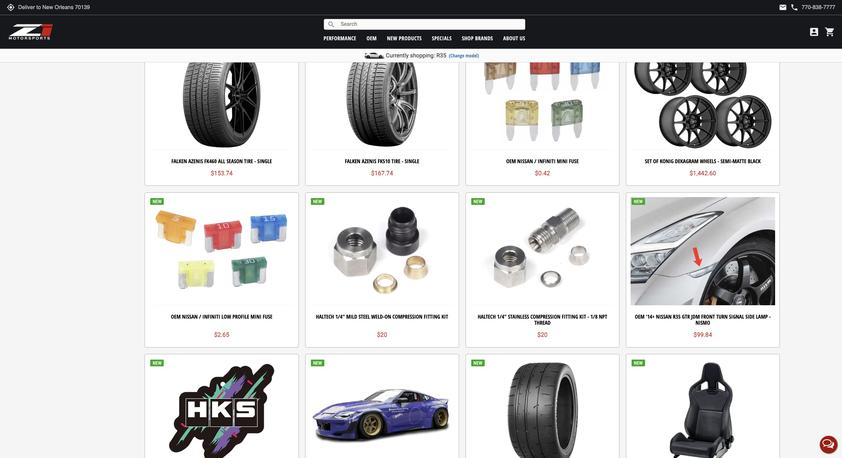 Task type: describe. For each thing, give the bounding box(es) containing it.
about
[[503, 34, 518, 42]]

haltech for haltech 1/4" stainless compression fitting kit - 1/8 npt thread
[[478, 313, 496, 321]]

(change
[[449, 52, 464, 59]]

on
[[385, 313, 391, 321]]

$1,561.04
[[208, 14, 235, 21]]

my_location
[[7, 3, 15, 11]]

1 $262.68 from the left
[[371, 14, 393, 21]]

oem '14+ nissan r35 gtr jdm front turn signal side lamp - nismo
[[635, 313, 771, 327]]

- right the season
[[254, 158, 256, 165]]

1/4" for mild
[[335, 313, 345, 321]]

turn
[[716, 313, 728, 321]]

account_box link
[[807, 27, 821, 37]]

mild
[[346, 313, 357, 321]]

search
[[327, 20, 335, 28]]

2 single from the left
[[405, 158, 419, 165]]

mail
[[779, 3, 787, 11]]

$0.42
[[535, 170, 550, 177]]

currently
[[386, 52, 409, 59]]

azenis for fk510
[[362, 158, 376, 165]]

lamp
[[756, 313, 768, 321]]

specials
[[432, 34, 452, 42]]

compression inside haltech 1/4" stainless compression fitting kit - 1/8 npt thread
[[531, 313, 561, 321]]

dekagram
[[675, 158, 699, 165]]

nissan for oem nissan / infiniti low profile mini fuse
[[182, 313, 198, 321]]

mail link
[[779, 3, 787, 11]]

about us link
[[503, 34, 525, 42]]

haltech for haltech 1/4" mild steel weld-on compression fitting kit
[[316, 313, 334, 321]]

falken for falken azenis fk510 tire - single
[[345, 158, 360, 165]]

season
[[227, 158, 243, 165]]

low
[[222, 313, 231, 321]]

1 vertical spatial fuse
[[263, 313, 272, 321]]

Search search field
[[335, 19, 525, 30]]

haltech 1/4" mild steel weld-on compression fitting kit
[[316, 313, 448, 321]]

1/8
[[591, 313, 598, 321]]

set
[[645, 158, 652, 165]]

phone link
[[791, 3, 836, 11]]

2 $262.68 from the left
[[532, 14, 554, 21]]

1 single from the left
[[257, 158, 272, 165]]

1 horizontal spatial fuse
[[569, 158, 579, 165]]

shopping_cart
[[825, 27, 836, 37]]

semi-
[[721, 158, 733, 165]]

model)
[[466, 52, 479, 59]]

- inside oem '14+ nissan r35 gtr jdm front turn signal side lamp - nismo
[[769, 313, 771, 321]]

fitting inside haltech 1/4" stainless compression fitting kit - 1/8 npt thread
[[562, 313, 578, 321]]

set of konig dekagram wheels - semi-matte black
[[645, 158, 761, 165]]

/ for low
[[199, 313, 201, 321]]

$167.74
[[371, 170, 393, 177]]

2 tire from the left
[[392, 158, 400, 165]]

$2.65
[[214, 332, 229, 339]]

all
[[218, 158, 225, 165]]

falken for falken azenis fk460 all season tire - single
[[171, 158, 187, 165]]

black
[[748, 158, 761, 165]]

1 kit from the left
[[442, 313, 448, 321]]

signal
[[729, 313, 744, 321]]

steel
[[359, 313, 370, 321]]

1 fitting from the left
[[424, 313, 440, 321]]

mail phone
[[779, 3, 799, 11]]

- left semi-
[[718, 158, 719, 165]]

side
[[746, 313, 755, 321]]

nissan for oem nissan / infiniti mini fuse
[[517, 158, 533, 165]]



Task type: locate. For each thing, give the bounding box(es) containing it.
0 horizontal spatial tire
[[244, 158, 253, 165]]

0 vertical spatial fuse
[[569, 158, 579, 165]]

1/4" left mild at the bottom left of the page
[[335, 313, 345, 321]]

front
[[701, 313, 715, 321]]

1 horizontal spatial $20
[[538, 332, 548, 339]]

'14+
[[646, 313, 655, 321]]

oem
[[367, 34, 377, 42], [506, 158, 516, 165], [171, 313, 181, 321], [635, 313, 645, 321]]

shopping:
[[410, 52, 435, 59]]

1 1/4" from the left
[[335, 313, 345, 321]]

about us
[[503, 34, 525, 42]]

shopping_cart link
[[823, 27, 836, 37]]

0 horizontal spatial fitting
[[424, 313, 440, 321]]

- left '1/8'
[[588, 313, 589, 321]]

falken azenis fk460 all season tire - single
[[171, 158, 272, 165]]

fitting
[[424, 313, 440, 321], [562, 313, 578, 321]]

0 horizontal spatial mini
[[251, 313, 261, 321]]

shop brands
[[462, 34, 493, 42]]

1 horizontal spatial /
[[534, 158, 537, 165]]

profile
[[233, 313, 249, 321]]

2 falken from the left
[[345, 158, 360, 165]]

r35
[[436, 52, 446, 59], [673, 313, 681, 321]]

$20 down thread in the bottom of the page
[[538, 332, 548, 339]]

new products
[[387, 34, 422, 42]]

(change model) link
[[449, 52, 479, 59]]

$20 down 'haltech 1/4" mild steel weld-on compression fitting kit' on the bottom
[[377, 332, 387, 339]]

- right lamp
[[769, 313, 771, 321]]

1 horizontal spatial compression
[[531, 313, 561, 321]]

oem nissan / infiniti mini fuse
[[506, 158, 579, 165]]

performance
[[324, 34, 356, 42]]

gtr
[[682, 313, 690, 321]]

thread
[[534, 319, 551, 327]]

2 kit from the left
[[580, 313, 586, 321]]

2 $20 from the left
[[538, 332, 548, 339]]

z1 motorsports logo image
[[8, 24, 54, 40]]

r35 left (change
[[436, 52, 446, 59]]

kit inside haltech 1/4" stainless compression fitting kit - 1/8 npt thread
[[580, 313, 586, 321]]

$153.74
[[211, 170, 233, 177]]

falken left fk510
[[345, 158, 360, 165]]

1 horizontal spatial fitting
[[562, 313, 578, 321]]

1 haltech from the left
[[316, 313, 334, 321]]

nissan inside oem '14+ nissan r35 gtr jdm front turn signal side lamp - nismo
[[656, 313, 672, 321]]

tire right fk510
[[392, 158, 400, 165]]

2 haltech from the left
[[478, 313, 496, 321]]

oem for the oem link at the top of the page
[[367, 34, 377, 42]]

oem for oem nissan / infiniti mini fuse
[[506, 158, 516, 165]]

tire right the season
[[244, 158, 253, 165]]

1 horizontal spatial tire
[[392, 158, 400, 165]]

1 tire from the left
[[244, 158, 253, 165]]

$20
[[377, 332, 387, 339], [538, 332, 548, 339]]

infiniti for low
[[203, 313, 220, 321]]

brands
[[475, 34, 493, 42]]

/ up $0.42
[[534, 158, 537, 165]]

2 horizontal spatial nissan
[[656, 313, 672, 321]]

1 azenis from the left
[[188, 158, 203, 165]]

1 horizontal spatial $262.68
[[532, 14, 554, 21]]

0 horizontal spatial infiniti
[[203, 313, 220, 321]]

currently shopping: r35 (change model)
[[386, 52, 479, 59]]

$20 for compression
[[538, 332, 548, 339]]

npt
[[599, 313, 607, 321]]

haltech 1/4" stainless compression fitting kit - 1/8 npt thread
[[478, 313, 607, 327]]

1 horizontal spatial haltech
[[478, 313, 496, 321]]

compression right stainless
[[531, 313, 561, 321]]

0 horizontal spatial fuse
[[263, 313, 272, 321]]

0 horizontal spatial azenis
[[188, 158, 203, 165]]

konig
[[660, 158, 674, 165]]

$1,442.60
[[690, 170, 716, 177]]

shop brands link
[[462, 34, 493, 42]]

products
[[399, 34, 422, 42]]

1 horizontal spatial nissan
[[517, 158, 533, 165]]

haltech left stainless
[[478, 313, 496, 321]]

-
[[254, 158, 256, 165], [402, 158, 403, 165], [718, 158, 719, 165], [588, 313, 589, 321], [769, 313, 771, 321]]

1 horizontal spatial mini
[[557, 158, 568, 165]]

oem nissan / infiniti low profile mini fuse
[[171, 313, 272, 321]]

stainless
[[508, 313, 529, 321]]

1 horizontal spatial infiniti
[[538, 158, 556, 165]]

nismo
[[696, 319, 710, 327]]

2 azenis from the left
[[362, 158, 376, 165]]

/ for mini
[[534, 158, 537, 165]]

0 horizontal spatial r35
[[436, 52, 446, 59]]

falken azenis fk510 tire - single
[[345, 158, 419, 165]]

falken left fk460 on the left top of the page
[[171, 158, 187, 165]]

single right fk510
[[405, 158, 419, 165]]

0 horizontal spatial 1/4"
[[335, 313, 345, 321]]

azenis
[[188, 158, 203, 165], [362, 158, 376, 165]]

1/4" for stainless
[[497, 313, 507, 321]]

weld-
[[371, 313, 385, 321]]

1 vertical spatial mini
[[251, 313, 261, 321]]

0 horizontal spatial $262.68
[[371, 14, 393, 21]]

0 horizontal spatial haltech
[[316, 313, 334, 321]]

0 vertical spatial mini
[[557, 158, 568, 165]]

0 horizontal spatial compression
[[393, 313, 423, 321]]

haltech inside haltech 1/4" stainless compression fitting kit - 1/8 npt thread
[[478, 313, 496, 321]]

account_box
[[809, 27, 820, 37]]

oem inside oem '14+ nissan r35 gtr jdm front turn signal side lamp - nismo
[[635, 313, 645, 321]]

falken
[[171, 158, 187, 165], [345, 158, 360, 165]]

oem link
[[367, 34, 377, 42]]

of
[[653, 158, 659, 165]]

1 vertical spatial infiniti
[[203, 313, 220, 321]]

nissan
[[517, 158, 533, 165], [182, 313, 198, 321], [656, 313, 672, 321]]

1 horizontal spatial r35
[[673, 313, 681, 321]]

new products link
[[387, 34, 422, 42]]

1 vertical spatial /
[[199, 313, 201, 321]]

r35 inside oem '14+ nissan r35 gtr jdm front turn signal side lamp - nismo
[[673, 313, 681, 321]]

us
[[520, 34, 525, 42]]

/
[[534, 158, 537, 165], [199, 313, 201, 321]]

fuse
[[569, 158, 579, 165], [263, 313, 272, 321]]

2 compression from the left
[[531, 313, 561, 321]]

new
[[387, 34, 397, 42]]

mini
[[557, 158, 568, 165], [251, 313, 261, 321]]

specials link
[[432, 34, 452, 42]]

infiniti for mini
[[538, 158, 556, 165]]

r35 left gtr
[[673, 313, 681, 321]]

1/4" inside haltech 1/4" stainless compression fitting kit - 1/8 npt thread
[[497, 313, 507, 321]]

kit
[[442, 313, 448, 321], [580, 313, 586, 321]]

single
[[257, 158, 272, 165], [405, 158, 419, 165]]

0 horizontal spatial falken
[[171, 158, 187, 165]]

0 horizontal spatial $20
[[377, 332, 387, 339]]

2 fitting from the left
[[562, 313, 578, 321]]

1 horizontal spatial single
[[405, 158, 419, 165]]

1 horizontal spatial azenis
[[362, 158, 376, 165]]

1 horizontal spatial kit
[[580, 313, 586, 321]]

/ left 'low'
[[199, 313, 201, 321]]

fk510
[[378, 158, 390, 165]]

wheels
[[700, 158, 716, 165]]

0 horizontal spatial nissan
[[182, 313, 198, 321]]

0 vertical spatial infiniti
[[538, 158, 556, 165]]

fk460
[[204, 158, 217, 165]]

phone
[[791, 3, 799, 11]]

infiniti left 'low'
[[203, 313, 220, 321]]

infiniti up $0.42
[[538, 158, 556, 165]]

0 vertical spatial /
[[534, 158, 537, 165]]

1 $20 from the left
[[377, 332, 387, 339]]

0 horizontal spatial /
[[199, 313, 201, 321]]

compression right 'on'
[[393, 313, 423, 321]]

$20 for steel
[[377, 332, 387, 339]]

$262.68
[[371, 14, 393, 21], [532, 14, 554, 21]]

1 horizontal spatial 1/4"
[[497, 313, 507, 321]]

performance link
[[324, 34, 356, 42]]

tire
[[244, 158, 253, 165], [392, 158, 400, 165]]

haltech left mild at the bottom left of the page
[[316, 313, 334, 321]]

$162
[[696, 14, 710, 21]]

0 horizontal spatial single
[[257, 158, 272, 165]]

1 horizontal spatial falken
[[345, 158, 360, 165]]

single right the season
[[257, 158, 272, 165]]

1 vertical spatial r35
[[673, 313, 681, 321]]

1/4" left stainless
[[497, 313, 507, 321]]

oem for oem '14+ nissan r35 gtr jdm front turn signal side lamp - nismo
[[635, 313, 645, 321]]

- inside haltech 1/4" stainless compression fitting kit - 1/8 npt thread
[[588, 313, 589, 321]]

1 falken from the left
[[171, 158, 187, 165]]

compression
[[393, 313, 423, 321], [531, 313, 561, 321]]

matte
[[733, 158, 747, 165]]

azenis left fk460 on the left top of the page
[[188, 158, 203, 165]]

infiniti
[[538, 158, 556, 165], [203, 313, 220, 321]]

jdm
[[691, 313, 700, 321]]

oem for oem nissan / infiniti low profile mini fuse
[[171, 313, 181, 321]]

azenis for fk460
[[188, 158, 203, 165]]

azenis left fk510
[[362, 158, 376, 165]]

0 horizontal spatial kit
[[442, 313, 448, 321]]

2 1/4" from the left
[[497, 313, 507, 321]]

haltech
[[316, 313, 334, 321], [478, 313, 496, 321]]

1 compression from the left
[[393, 313, 423, 321]]

1/4"
[[335, 313, 345, 321], [497, 313, 507, 321]]

- right fk510
[[402, 158, 403, 165]]

shop
[[462, 34, 474, 42]]

0 vertical spatial r35
[[436, 52, 446, 59]]

$99.84
[[694, 332, 712, 339]]



Task type: vqa. For each thing, say whether or not it's contained in the screenshot.


